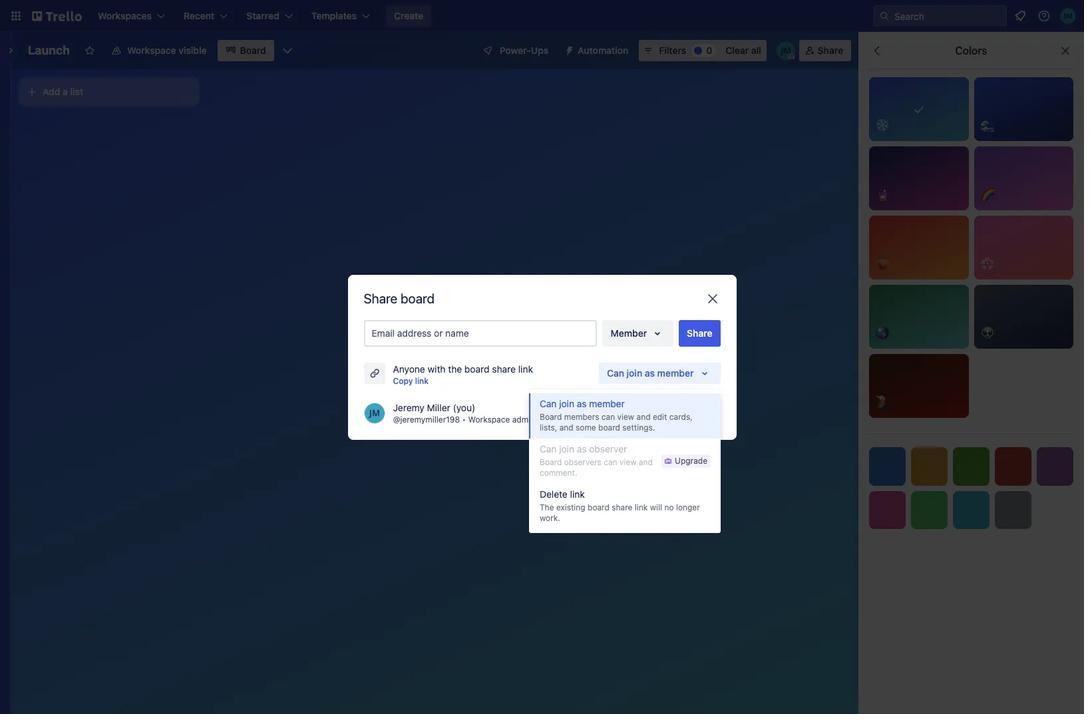 Task type: describe. For each thing, give the bounding box(es) containing it.
link down anyone
[[415, 376, 429, 386]]

board for can join as observer
[[540, 457, 562, 467]]

link up the admin
[[519, 363, 533, 375]]

sm image
[[559, 40, 578, 59]]

1 vertical spatial and
[[560, 423, 574, 433]]

view for member
[[618, 412, 635, 422]]

delete
[[540, 489, 568, 500]]

can for can join as member board members can view and edit cards, lists, and some board settings.
[[540, 398, 557, 409]]

copy link button
[[393, 375, 429, 388]]

board link
[[217, 40, 274, 61]]

customize views image
[[281, 44, 294, 57]]

share inside delete link the existing board share link will no longer work.
[[612, 503, 633, 513]]

workspace inside jeremy miller (you) @jeremymiller198 • workspace admin
[[468, 414, 510, 424]]

workspace visible button
[[103, 40, 215, 61]]

link up existing at the bottom right of page
[[570, 489, 585, 500]]

observer
[[589, 443, 627, 455]]

0
[[707, 45, 713, 56]]

clear all button
[[721, 40, 767, 61]]

1 vertical spatial jeremy miller (jeremymiller198) image
[[777, 41, 795, 60]]

the
[[540, 503, 554, 513]]

board inside delete link the existing board share link will no longer work.
[[588, 503, 610, 513]]

can for can join as member
[[607, 367, 625, 379]]

clear
[[726, 45, 749, 56]]

primary element
[[0, 0, 1085, 32]]

🌋
[[876, 396, 890, 408]]

add a list button
[[19, 77, 200, 107]]

copy
[[393, 376, 413, 386]]

member for can join as member board members can view and edit cards, lists, and some board settings.
[[589, 398, 625, 409]]

2 horizontal spatial share
[[818, 45, 844, 56]]

member for can join as member
[[658, 367, 694, 379]]

and for member
[[637, 412, 651, 422]]

ups
[[531, 45, 549, 56]]

🍑
[[876, 258, 890, 270]]

miller
[[427, 402, 451, 413]]

create button
[[386, 5, 432, 27]]

view for observer
[[620, 457, 637, 467]]

🌊
[[981, 119, 994, 131]]

0 notifications image
[[1013, 8, 1029, 24]]

anyone with the board share link copy link
[[393, 363, 533, 386]]

lists,
[[540, 423, 558, 433]]

cards,
[[670, 412, 693, 422]]

upgrade button
[[662, 455, 710, 468]]

can join as member
[[607, 367, 694, 379]]

can for can join as observer board observers can view and comment.
[[540, 443, 557, 455]]

delete link the existing board share link will no longer work.
[[540, 489, 700, 523]]

back to home image
[[32, 5, 82, 27]]

board for can join as member
[[540, 412, 562, 422]]

no
[[665, 503, 674, 513]]

star or unstar board image
[[85, 45, 95, 56]]

search image
[[880, 11, 890, 21]]

workspace visible
[[127, 45, 207, 56]]

existing
[[557, 503, 586, 513]]

Search field
[[890, 6, 1007, 26]]

🌸
[[981, 258, 994, 270]]

🌈
[[981, 188, 994, 200]]

work.
[[540, 513, 560, 523]]

board inside board link
[[240, 45, 266, 56]]

1 horizontal spatial share button
[[799, 40, 852, 61]]

board inside anyone with the board share link copy link
[[465, 363, 490, 375]]

settings.
[[623, 423, 655, 433]]

filters
[[659, 45, 687, 56]]

the
[[448, 363, 462, 375]]

join for can join as member
[[627, 367, 643, 379]]

members
[[564, 412, 600, 422]]

add a list
[[43, 86, 83, 97]]

power-
[[500, 45, 531, 56]]



Task type: vqa. For each thing, say whether or not it's contained in the screenshot.
Doing's the Add a card button
no



Task type: locate. For each thing, give the bounding box(es) containing it.
2 vertical spatial as
[[577, 443, 587, 455]]

workspace left visible
[[127, 45, 176, 56]]

longer
[[676, 503, 700, 513]]

jeremy miller (jeremymiller198) image right 'all'
[[777, 41, 795, 60]]

board up lists, at the bottom
[[540, 412, 562, 422]]

member
[[611, 327, 647, 339]]

1 vertical spatial view
[[620, 457, 637, 467]]

0 vertical spatial as
[[645, 367, 655, 379]]

jeremy miller (you) @jeremymiller198 • workspace admin
[[393, 402, 535, 424]]

(you)
[[453, 402, 476, 413]]

member
[[658, 367, 694, 379], [589, 398, 625, 409]]

admin
[[512, 414, 535, 424]]

join inside dropdown button
[[627, 367, 643, 379]]

0 horizontal spatial member
[[589, 398, 625, 409]]

board up comment.
[[540, 457, 562, 467]]

share button
[[799, 40, 852, 61], [679, 320, 721, 347]]

member button
[[603, 320, 674, 347]]

1 horizontal spatial share
[[612, 503, 633, 513]]

0 horizontal spatial jeremy miller (jeremymiller198) image
[[777, 41, 795, 60]]

can
[[602, 412, 615, 422], [604, 457, 618, 467]]

edit
[[653, 412, 667, 422]]

1 horizontal spatial member
[[658, 367, 694, 379]]

member inside dropdown button
[[658, 367, 694, 379]]

0 vertical spatial and
[[637, 412, 651, 422]]

as
[[645, 367, 655, 379], [577, 398, 587, 409], [577, 443, 587, 455]]

link left will
[[635, 503, 648, 513]]

can down lists, at the bottom
[[540, 443, 557, 455]]

jeremy
[[393, 402, 425, 413]]

1 vertical spatial join
[[559, 398, 575, 409]]

board inside can join as observer board observers can view and comment.
[[540, 457, 562, 467]]

Board name text field
[[21, 40, 77, 61]]

1 horizontal spatial jeremy miller (jeremymiller198) image
[[1061, 8, 1077, 24]]

automation
[[578, 45, 629, 56]]

a
[[63, 86, 68, 97]]

🔮
[[876, 188, 890, 200]]

colors
[[956, 45, 988, 57]]

can inside can join as observer board observers can view and comment.
[[604, 457, 618, 467]]

with
[[428, 363, 446, 375]]

and
[[637, 412, 651, 422], [560, 423, 574, 433], [639, 457, 653, 467]]

board
[[401, 291, 435, 306], [465, 363, 490, 375], [599, 423, 621, 433], [588, 503, 610, 513]]

jeremy miller (jeremymiller198) image right open information menu image
[[1061, 8, 1077, 24]]

can right members
[[602, 412, 615, 422]]

visible
[[179, 45, 207, 56]]

comment.
[[540, 468, 578, 478]]

can for member
[[602, 412, 615, 422]]

0 vertical spatial share
[[492, 363, 516, 375]]

2 vertical spatial and
[[639, 457, 653, 467]]

join inside can join as observer board observers can view and comment.
[[559, 443, 575, 455]]

board inside can join as member board members can view and edit cards, lists, and some board settings.
[[599, 423, 621, 433]]

0 vertical spatial share
[[818, 45, 844, 56]]

2 vertical spatial can
[[540, 443, 557, 455]]

🌎
[[876, 327, 890, 339]]

can join as member button
[[599, 363, 721, 384]]

2 vertical spatial board
[[540, 457, 562, 467]]

0 vertical spatial workspace
[[127, 45, 176, 56]]

join up the observers
[[559, 443, 575, 455]]

•
[[462, 414, 466, 424]]

open information menu image
[[1038, 9, 1051, 23]]

0 horizontal spatial share
[[364, 291, 398, 306]]

1 vertical spatial share
[[364, 291, 398, 306]]

can for observer
[[604, 457, 618, 467]]

0 horizontal spatial share button
[[679, 320, 721, 347]]

view up settings.
[[618, 412, 635, 422]]

upgrade
[[675, 456, 708, 466]]

group
[[529, 390, 721, 533]]

can down member
[[607, 367, 625, 379]]

as inside can join as member board members can view and edit cards, lists, and some board settings.
[[577, 398, 587, 409]]

list
[[70, 86, 83, 97]]

share for bottom share button
[[687, 327, 713, 339]]

view inside can join as member board members can view and edit cards, lists, and some board settings.
[[618, 412, 635, 422]]

can
[[607, 367, 625, 379], [540, 398, 557, 409], [540, 443, 557, 455]]

jeremy miller (jeremymiller198) image
[[364, 402, 385, 424]]

2 vertical spatial share
[[687, 327, 713, 339]]

board
[[240, 45, 266, 56], [540, 412, 562, 422], [540, 457, 562, 467]]

power-ups
[[500, 45, 549, 56]]

share left will
[[612, 503, 633, 513]]

2 vertical spatial join
[[559, 443, 575, 455]]

1 vertical spatial share
[[612, 503, 633, 513]]

and for observer
[[639, 457, 653, 467]]

close image
[[705, 291, 721, 307]]

0 vertical spatial jeremy miller (jeremymiller198) image
[[1061, 8, 1077, 24]]

and up settings.
[[637, 412, 651, 422]]

1 vertical spatial share button
[[679, 320, 721, 347]]

as for can join as member
[[577, 398, 587, 409]]

as down 'member' dropdown button
[[645, 367, 655, 379]]

group containing can join as member
[[529, 390, 721, 533]]

can join as member board members can view and edit cards, lists, and some board settings.
[[540, 398, 693, 433]]

@jeremymiller198
[[393, 414, 460, 424]]

share board
[[364, 291, 435, 306]]

member up members
[[589, 398, 625, 409]]

jeremy miller (jeremymiller198) image
[[1061, 8, 1077, 24], [777, 41, 795, 60]]

switch to… image
[[9, 9, 23, 23]]

Email address or name text field
[[372, 324, 595, 343]]

workspace right •
[[468, 414, 510, 424]]

1 horizontal spatial workspace
[[468, 414, 510, 424]]

join down 'member' dropdown button
[[627, 367, 643, 379]]

can inside dropdown button
[[607, 367, 625, 379]]

can inside can join as observer board observers can view and comment.
[[540, 443, 557, 455]]

0 vertical spatial join
[[627, 367, 643, 379]]

observers
[[564, 457, 602, 467]]

as up members
[[577, 398, 587, 409]]

and down settings.
[[639, 457, 653, 467]]

as for can join as observer
[[577, 443, 587, 455]]

as inside can join as member dropdown button
[[645, 367, 655, 379]]

clear all
[[726, 45, 761, 56]]

member inside can join as member board members can view and edit cards, lists, and some board settings.
[[589, 398, 625, 409]]

can join as observer board observers can view and comment.
[[540, 443, 653, 478]]

1 vertical spatial as
[[577, 398, 587, 409]]

0 vertical spatial member
[[658, 367, 694, 379]]

❄️
[[876, 119, 890, 131]]

as inside can join as observer board observers can view and comment.
[[577, 443, 587, 455]]

all
[[752, 45, 761, 56]]

1 vertical spatial board
[[540, 412, 562, 422]]

join for can join as observer board observers can view and comment.
[[559, 443, 575, 455]]

board left customize views icon
[[240, 45, 266, 56]]

1 vertical spatial can
[[540, 398, 557, 409]]

workspace
[[127, 45, 176, 56], [468, 414, 510, 424]]

join for can join as member board members can view and edit cards, lists, and some board settings.
[[559, 398, 575, 409]]

👽
[[981, 327, 994, 339]]

as up the observers
[[577, 443, 587, 455]]

join up members
[[559, 398, 575, 409]]

0 vertical spatial can
[[607, 367, 625, 379]]

power-ups button
[[473, 40, 557, 61]]

workspace inside button
[[127, 45, 176, 56]]

share
[[818, 45, 844, 56], [364, 291, 398, 306], [687, 327, 713, 339]]

add
[[43, 86, 60, 97]]

and inside can join as observer board observers can view and comment.
[[639, 457, 653, 467]]

share down email address or name text field
[[492, 363, 516, 375]]

1 vertical spatial can
[[604, 457, 618, 467]]

0 vertical spatial can
[[602, 412, 615, 422]]

join
[[627, 367, 643, 379], [559, 398, 575, 409], [559, 443, 575, 455]]

launch
[[28, 43, 70, 57]]

link
[[519, 363, 533, 375], [415, 376, 429, 386], [570, 489, 585, 500], [635, 503, 648, 513]]

1 vertical spatial member
[[589, 398, 625, 409]]

can up lists, at the bottom
[[540, 398, 557, 409]]

0 vertical spatial board
[[240, 45, 266, 56]]

1 horizontal spatial share
[[687, 327, 713, 339]]

share for share board
[[364, 291, 398, 306]]

0 horizontal spatial workspace
[[127, 45, 176, 56]]

view inside can join as observer board observers can view and comment.
[[620, 457, 637, 467]]

share
[[492, 363, 516, 375], [612, 503, 633, 513]]

create
[[394, 10, 424, 21]]

share inside anyone with the board share link copy link
[[492, 363, 516, 375]]

join inside can join as member board members can view and edit cards, lists, and some board settings.
[[559, 398, 575, 409]]

can down the 'observer'
[[604, 457, 618, 467]]

member up cards,
[[658, 367, 694, 379]]

0 vertical spatial view
[[618, 412, 635, 422]]

view
[[618, 412, 635, 422], [620, 457, 637, 467]]

anyone
[[393, 363, 425, 375]]

some
[[576, 423, 596, 433]]

1 vertical spatial workspace
[[468, 414, 510, 424]]

can inside can join as member board members can view and edit cards, lists, and some board settings.
[[602, 412, 615, 422]]

and right lists, at the bottom
[[560, 423, 574, 433]]

0 vertical spatial share button
[[799, 40, 852, 61]]

can inside can join as member board members can view and edit cards, lists, and some board settings.
[[540, 398, 557, 409]]

0 horizontal spatial share
[[492, 363, 516, 375]]

board inside can join as member board members can view and edit cards, lists, and some board settings.
[[540, 412, 562, 422]]

will
[[650, 503, 663, 513]]

view down the 'observer'
[[620, 457, 637, 467]]

automation button
[[559, 40, 637, 61]]



